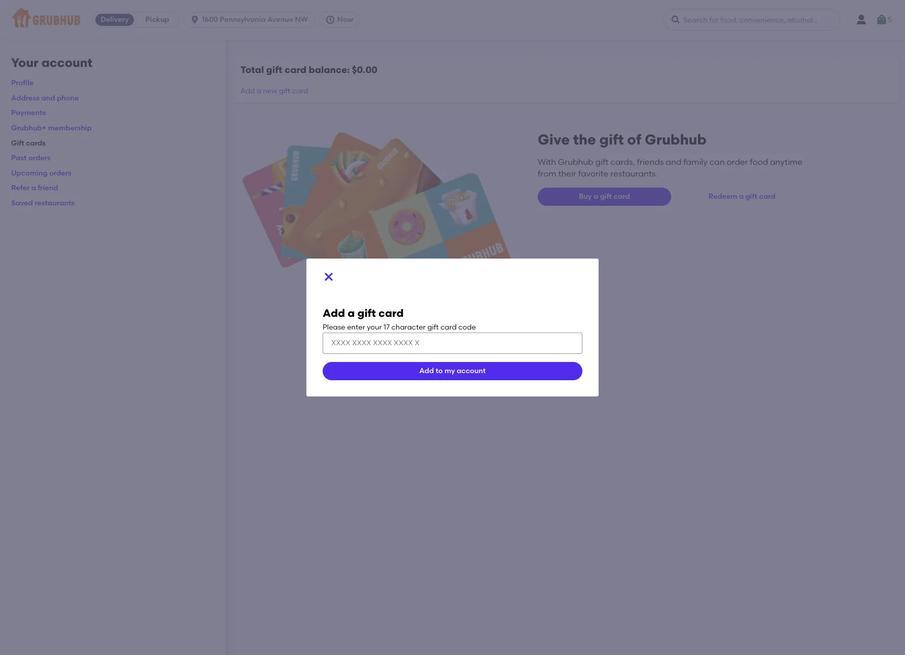 Task type: locate. For each thing, give the bounding box(es) containing it.
account
[[41, 55, 92, 70], [457, 367, 486, 376]]

gift right "buy"
[[600, 192, 612, 201]]

1 horizontal spatial account
[[457, 367, 486, 376]]

from
[[538, 169, 557, 179]]

friends
[[637, 157, 664, 167]]

to
[[436, 367, 443, 376]]

pennsylvania
[[220, 15, 266, 24]]

1 vertical spatial account
[[457, 367, 486, 376]]

svg image inside 1600 pennsylvania avenue nw button
[[190, 15, 200, 25]]

avenue
[[268, 15, 293, 24]]

add left to
[[420, 367, 434, 376]]

$0.00
[[352, 64, 378, 76]]

enter
[[347, 323, 365, 332]]

refer
[[11, 184, 30, 193]]

a for buy a gift card
[[594, 192, 599, 201]]

0 horizontal spatial grubhub
[[558, 157, 594, 167]]

past orders
[[11, 154, 51, 163]]

gift right character
[[428, 323, 439, 332]]

pickup button
[[136, 12, 179, 28]]

restaurants.
[[611, 169, 658, 179]]

0 vertical spatial and
[[41, 94, 55, 102]]

svg image left 1600 on the top of the page
[[190, 15, 200, 25]]

add a gift card
[[323, 307, 404, 320]]

payments
[[11, 109, 46, 117]]

gift up favorite in the right top of the page
[[596, 157, 609, 167]]

and left family
[[666, 157, 682, 167]]

a for refer a friend
[[31, 184, 36, 193]]

their
[[559, 169, 577, 179]]

gift up your
[[358, 307, 376, 320]]

account up phone
[[41, 55, 92, 70]]

please enter your 17 character gift card code
[[323, 323, 476, 332]]

0 vertical spatial account
[[41, 55, 92, 70]]

upcoming orders
[[11, 169, 72, 178]]

1 horizontal spatial add
[[323, 307, 345, 320]]

grubhub+
[[11, 124, 46, 132]]

2 vertical spatial add
[[420, 367, 434, 376]]

cards,
[[611, 157, 635, 167]]

gift cards
[[11, 139, 46, 148]]

a left new
[[257, 87, 261, 96]]

a right redeem
[[739, 192, 744, 201]]

svg image inside now button
[[325, 15, 335, 25]]

a right the refer
[[31, 184, 36, 193]]

upcoming orders link
[[11, 169, 72, 178]]

1 vertical spatial grubhub
[[558, 157, 594, 167]]

card down food
[[759, 192, 776, 201]]

redeem a gift card
[[709, 192, 776, 201]]

0 vertical spatial svg image
[[190, 15, 200, 25]]

a inside 'buy a gift card' link
[[594, 192, 599, 201]]

1 vertical spatial orders
[[49, 169, 72, 178]]

a inside redeem a gift card button
[[739, 192, 744, 201]]

a
[[257, 87, 261, 96], [31, 184, 36, 193], [594, 192, 599, 201], [739, 192, 744, 201], [348, 307, 355, 320]]

now button
[[319, 12, 364, 28]]

add down 'total'
[[241, 87, 255, 96]]

svg image
[[190, 15, 200, 25], [323, 271, 335, 283]]

0 horizontal spatial account
[[41, 55, 92, 70]]

orders up friend at the top
[[49, 169, 72, 178]]

add up please
[[323, 307, 345, 320]]

total
[[241, 64, 264, 76]]

svg image
[[876, 14, 888, 26], [325, 15, 335, 25], [671, 15, 681, 25]]

gift right redeem
[[746, 192, 758, 201]]

account right my
[[457, 367, 486, 376]]

address and phone link
[[11, 94, 79, 102]]

2 horizontal spatial svg image
[[876, 14, 888, 26]]

0 horizontal spatial add
[[241, 87, 255, 96]]

1 vertical spatial svg image
[[323, 271, 335, 283]]

add inside button
[[420, 367, 434, 376]]

svg image inside the 5 button
[[876, 14, 888, 26]]

add for add a new gift card
[[241, 87, 255, 96]]

0 vertical spatial orders
[[28, 154, 51, 163]]

Please enter your 17 character gift card code text field
[[323, 333, 583, 355]]

orders up upcoming orders
[[28, 154, 51, 163]]

card
[[285, 64, 307, 76], [292, 87, 308, 96], [614, 192, 630, 201], [759, 192, 776, 201], [379, 307, 404, 320], [441, 323, 457, 332]]

svg image up add a gift card
[[323, 271, 335, 283]]

a right "buy"
[[594, 192, 599, 201]]

2 horizontal spatial add
[[420, 367, 434, 376]]

grubhub+ membership
[[11, 124, 92, 132]]

orders for upcoming orders
[[49, 169, 72, 178]]

friend
[[38, 184, 58, 193]]

1 vertical spatial add
[[323, 307, 345, 320]]

with
[[538, 157, 556, 167]]

0 horizontal spatial svg image
[[325, 15, 335, 25]]

card down total gift card balance: $0.00
[[292, 87, 308, 96]]

of
[[628, 131, 642, 148]]

and left phone
[[41, 94, 55, 102]]

new
[[263, 87, 277, 96]]

1 horizontal spatial and
[[666, 157, 682, 167]]

1 horizontal spatial svg image
[[323, 271, 335, 283]]

orders
[[28, 154, 51, 163], [49, 169, 72, 178]]

grubhub up the their
[[558, 157, 594, 167]]

a up enter
[[348, 307, 355, 320]]

refer a friend
[[11, 184, 58, 193]]

pickup
[[145, 15, 169, 24]]

main navigation navigation
[[0, 0, 906, 40]]

gift inside 'with grubhub gift cards, friends and family can order food anytime from their favorite restaurants.'
[[596, 157, 609, 167]]

your
[[367, 323, 382, 332]]

gift
[[266, 64, 282, 76], [279, 87, 290, 96], [600, 131, 624, 148], [596, 157, 609, 167], [600, 192, 612, 201], [746, 192, 758, 201], [358, 307, 376, 320], [428, 323, 439, 332]]

saved restaurants link
[[11, 199, 75, 208]]

cards
[[26, 139, 46, 148]]

food
[[750, 157, 769, 167]]

1 vertical spatial and
[[666, 157, 682, 167]]

delivery
[[101, 15, 129, 24]]

grubhub
[[645, 131, 707, 148], [558, 157, 594, 167]]

give the gift of grubhub
[[538, 131, 707, 148]]

code
[[459, 323, 476, 332]]

0 horizontal spatial svg image
[[190, 15, 200, 25]]

add
[[241, 87, 255, 96], [323, 307, 345, 320], [420, 367, 434, 376]]

1 horizontal spatial grubhub
[[645, 131, 707, 148]]

0 vertical spatial grubhub
[[645, 131, 707, 148]]

0 vertical spatial add
[[241, 87, 255, 96]]

grubhub up 'with grubhub gift cards, friends and family can order food anytime from their favorite restaurants.'
[[645, 131, 707, 148]]

and inside 'with grubhub gift cards, friends and family can order food anytime from their favorite restaurants.'
[[666, 157, 682, 167]]

5
[[888, 15, 892, 24]]

add for add to my account
[[420, 367, 434, 376]]

and
[[41, 94, 55, 102], [666, 157, 682, 167]]

redeem a gift card button
[[705, 188, 780, 206]]

nw
[[295, 15, 308, 24]]

gift card image
[[243, 131, 514, 333]]

gift up add a new gift card
[[266, 64, 282, 76]]

5 button
[[876, 11, 892, 29]]



Task type: vqa. For each thing, say whether or not it's contained in the screenshot.
2nd or
no



Task type: describe. For each thing, give the bounding box(es) containing it.
phone
[[57, 94, 79, 102]]

1600 pennsylvania avenue nw
[[202, 15, 308, 24]]

grubhub+ membership link
[[11, 124, 92, 132]]

total gift card balance: $0.00
[[241, 64, 378, 76]]

1600 pennsylvania avenue nw button
[[183, 12, 319, 28]]

add a new gift card
[[241, 87, 308, 96]]

0 horizontal spatial and
[[41, 94, 55, 102]]

saved
[[11, 199, 33, 208]]

your
[[11, 55, 38, 70]]

17
[[384, 323, 390, 332]]

payments link
[[11, 109, 46, 117]]

1 horizontal spatial svg image
[[671, 15, 681, 25]]

can
[[710, 157, 725, 167]]

now
[[337, 15, 353, 24]]

card inside button
[[759, 192, 776, 201]]

refer a friend link
[[11, 184, 58, 193]]

please
[[323, 323, 346, 332]]

gift
[[11, 139, 24, 148]]

card down restaurants. on the right of page
[[614, 192, 630, 201]]

add to my account
[[420, 367, 486, 376]]

balance:
[[309, 64, 350, 76]]

add for add a gift card
[[323, 307, 345, 320]]

add to my account button
[[323, 363, 583, 381]]

gift right new
[[279, 87, 290, 96]]

anytime
[[771, 157, 803, 167]]

buy
[[579, 192, 592, 201]]

past
[[11, 154, 27, 163]]

membership
[[48, 124, 92, 132]]

card up add a new gift card
[[285, 64, 307, 76]]

svg image for 5
[[876, 14, 888, 26]]

profile
[[11, 79, 34, 87]]

with grubhub gift cards, friends and family can order food anytime from their favorite restaurants.
[[538, 157, 803, 179]]

your account
[[11, 55, 92, 70]]

1600
[[202, 15, 218, 24]]

a for add a gift card
[[348, 307, 355, 320]]

past orders link
[[11, 154, 51, 163]]

svg image for now
[[325, 15, 335, 25]]

family
[[684, 157, 708, 167]]

account inside button
[[457, 367, 486, 376]]

delivery button
[[93, 12, 136, 28]]

a for add a new gift card
[[257, 87, 261, 96]]

upcoming
[[11, 169, 48, 178]]

buy a gift card link
[[538, 188, 672, 206]]

address and phone
[[11, 94, 79, 102]]

grubhub inside 'with grubhub gift cards, friends and family can order food anytime from their favorite restaurants.'
[[558, 157, 594, 167]]

gift cards link
[[11, 139, 46, 148]]

card up please enter your 17 character gift card code text box
[[441, 323, 457, 332]]

my
[[445, 367, 455, 376]]

a for redeem a gift card
[[739, 192, 744, 201]]

favorite
[[579, 169, 609, 179]]

orders for past orders
[[28, 154, 51, 163]]

the
[[574, 131, 596, 148]]

give
[[538, 131, 570, 148]]

restaurants
[[35, 199, 75, 208]]

gift inside button
[[746, 192, 758, 201]]

buy a gift card
[[579, 192, 630, 201]]

redeem
[[709, 192, 738, 201]]

order
[[727, 157, 748, 167]]

profile link
[[11, 79, 34, 87]]

saved restaurants
[[11, 199, 75, 208]]

card up the 17
[[379, 307, 404, 320]]

character
[[392, 323, 426, 332]]

address
[[11, 94, 40, 102]]

gift left of
[[600, 131, 624, 148]]



